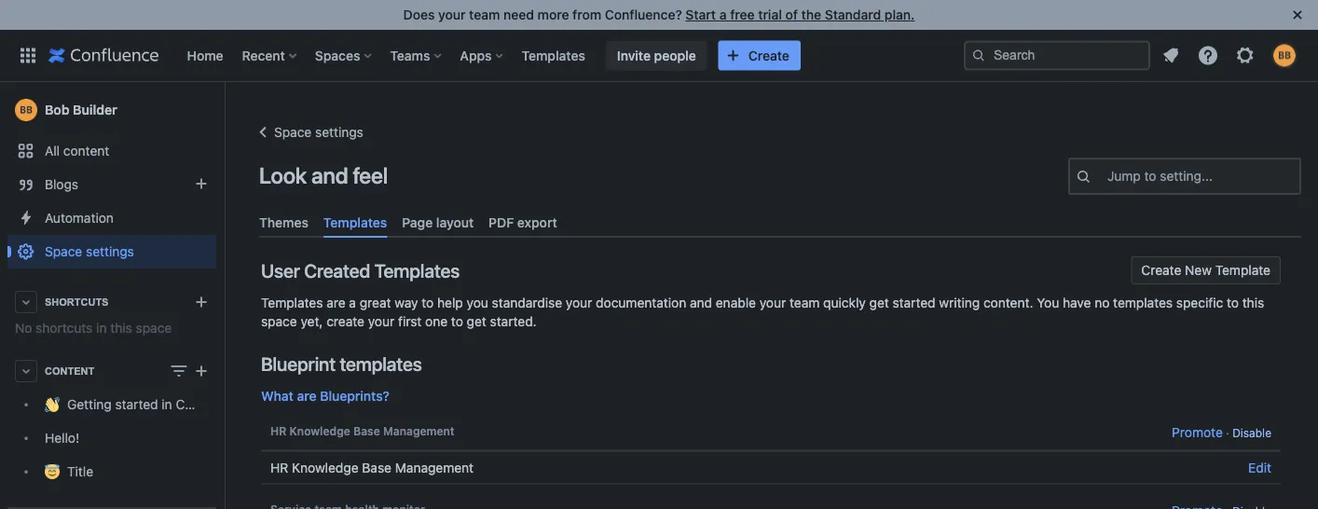 Task type: locate. For each thing, give the bounding box(es) containing it.
templates link up user created templates
[[316, 207, 395, 238]]

started down content dropdown button
[[115, 397, 158, 412]]

1 vertical spatial this
[[110, 320, 132, 336]]

0 horizontal spatial in
[[96, 320, 107, 336]]

create button
[[719, 41, 801, 70]]

0 vertical spatial this
[[1243, 295, 1265, 311]]

are inside templates are a great way to help you standardise your documentation and enable your team quickly get started writing content. you have no templates specific to this space yet, create your first one to get started.
[[327, 295, 346, 311]]

apps
[[460, 48, 492, 63]]

does
[[403, 7, 435, 22]]

great
[[360, 295, 391, 311]]

2 hr from the top
[[270, 460, 288, 475]]

people
[[654, 48, 696, 63]]

one
[[425, 314, 448, 329]]

in inside tree
[[162, 397, 172, 412]]

space down automation
[[45, 244, 82, 259]]

0 vertical spatial hr
[[270, 424, 287, 437]]

0 horizontal spatial a
[[349, 295, 356, 311]]

team
[[469, 7, 500, 22], [790, 295, 820, 311]]

0 vertical spatial are
[[327, 295, 346, 311]]

templates down more
[[522, 48, 585, 63]]

and
[[311, 162, 348, 188], [690, 295, 712, 311]]

search image
[[972, 48, 987, 63]]

edit
[[1249, 460, 1272, 475]]

0 vertical spatial a
[[720, 7, 727, 22]]

are right the what
[[297, 389, 317, 404]]

0 horizontal spatial space
[[136, 320, 172, 336]]

a left free
[[720, 7, 727, 22]]

confluence
[[176, 397, 245, 412]]

1 vertical spatial create
[[1142, 263, 1182, 278]]

get
[[870, 295, 889, 311], [467, 314, 487, 329]]

banner
[[0, 29, 1318, 82]]

1 vertical spatial are
[[297, 389, 317, 404]]

1 horizontal spatial started
[[893, 295, 936, 311]]

enable
[[716, 295, 756, 311]]

0 vertical spatial team
[[469, 7, 500, 22]]

create new template
[[1142, 263, 1271, 278]]

specific
[[1177, 295, 1224, 311]]

space settings down automation
[[45, 244, 134, 259]]

1 horizontal spatial space settings
[[274, 124, 364, 140]]

1 vertical spatial space settings link
[[7, 235, 216, 269]]

create inside dropdown button
[[748, 48, 790, 63]]

started
[[893, 295, 936, 311], [115, 397, 158, 412]]

invite
[[617, 48, 651, 63]]

documentation
[[596, 295, 686, 311]]

apps button
[[454, 41, 511, 70]]

0 horizontal spatial get
[[467, 314, 487, 329]]

settings
[[315, 124, 364, 140], [86, 244, 134, 259]]

0 vertical spatial hr knowledge base management
[[270, 424, 455, 437]]

templates up yet,
[[261, 295, 323, 311]]

get right quickly
[[870, 295, 889, 311]]

1 horizontal spatial this
[[1243, 295, 1265, 311]]

0 vertical spatial in
[[96, 320, 107, 336]]

page layout
[[402, 214, 474, 230]]

0 vertical spatial space settings link
[[252, 121, 364, 144]]

0 vertical spatial started
[[893, 295, 936, 311]]

space
[[261, 314, 297, 329], [136, 320, 172, 336]]

tree
[[7, 388, 245, 489]]

Search settings text field
[[1108, 167, 1111, 186]]

in for started
[[162, 397, 172, 412]]

a up create
[[349, 295, 356, 311]]

blueprints?
[[320, 389, 390, 404]]

themes link
[[252, 207, 316, 238]]

templates link
[[516, 41, 591, 70], [316, 207, 395, 238]]

this down shortcuts dropdown button
[[110, 320, 132, 336]]

0 vertical spatial create
[[748, 48, 790, 63]]

space settings link
[[252, 121, 364, 144], [7, 235, 216, 269]]

blueprint
[[261, 353, 336, 375]]

does your team need more from confluence? start a free trial of the standard plan.
[[403, 7, 915, 22]]

templates
[[522, 48, 585, 63], [323, 214, 387, 230], [374, 259, 460, 281], [261, 295, 323, 311]]

0 horizontal spatial this
[[110, 320, 132, 336]]

1 horizontal spatial templates
[[1113, 295, 1173, 311]]

in down shortcuts dropdown button
[[96, 320, 107, 336]]

1 vertical spatial and
[[690, 295, 712, 311]]

quickly
[[823, 295, 866, 311]]

confluence image
[[48, 44, 159, 67], [48, 44, 159, 67]]

space settings link down automation
[[7, 235, 216, 269]]

banner containing home
[[0, 29, 1318, 82]]

1 vertical spatial knowledge
[[292, 460, 359, 475]]

created
[[304, 259, 370, 281]]

this down template
[[1243, 295, 1265, 311]]

automation link
[[7, 201, 216, 235]]

0 vertical spatial and
[[311, 162, 348, 188]]

1 horizontal spatial in
[[162, 397, 172, 412]]

your
[[438, 7, 466, 22], [566, 295, 592, 311], [760, 295, 786, 311], [368, 314, 395, 329]]

1 vertical spatial templates link
[[316, 207, 395, 238]]

to down help
[[451, 314, 463, 329]]

1 vertical spatial a
[[349, 295, 356, 311]]

0 horizontal spatial and
[[311, 162, 348, 188]]

templates link down more
[[516, 41, 591, 70]]

started.
[[490, 314, 537, 329]]

layout
[[436, 214, 474, 230]]

your right enable
[[760, 295, 786, 311]]

1 vertical spatial started
[[115, 397, 158, 412]]

user created templates
[[261, 259, 460, 281]]

promote button
[[1172, 422, 1223, 443]]

settings down 'automation' link
[[86, 244, 134, 259]]

in down the change view image
[[162, 397, 172, 412]]

space up look
[[274, 124, 312, 140]]

and left the feel
[[311, 162, 348, 188]]

1 vertical spatial hr knowledge base management
[[270, 460, 474, 475]]

jump
[[1108, 168, 1141, 184]]

0 vertical spatial settings
[[315, 124, 364, 140]]

0 vertical spatial get
[[870, 295, 889, 311]]

templates up blueprints?
[[340, 353, 422, 375]]

0 horizontal spatial create
[[748, 48, 790, 63]]

1 vertical spatial space settings
[[45, 244, 134, 259]]

close image
[[1287, 4, 1309, 26]]

content button
[[7, 354, 216, 388]]

0 vertical spatial templates link
[[516, 41, 591, 70]]

knowledge
[[290, 424, 350, 437], [292, 460, 359, 475]]

shortcuts
[[45, 296, 109, 308]]

1 horizontal spatial and
[[690, 295, 712, 311]]

0 vertical spatial space
[[274, 124, 312, 140]]

1 hr from the top
[[270, 424, 287, 437]]

create content image
[[190, 360, 213, 382]]

to right "specific"
[[1227, 295, 1239, 311]]

0 horizontal spatial space settings
[[45, 244, 134, 259]]

team left quickly
[[790, 295, 820, 311]]

settings inside "space" element
[[86, 244, 134, 259]]

0 horizontal spatial are
[[297, 389, 317, 404]]

0 horizontal spatial started
[[115, 397, 158, 412]]

add shortcut image
[[190, 291, 213, 313]]

templates inside templates are a great way to help you standardise your documentation and enable your team quickly get started writing content. you have no templates specific to this space yet, create your first one to get started.
[[261, 295, 323, 311]]

1 horizontal spatial templates link
[[516, 41, 591, 70]]

0 vertical spatial templates
[[1113, 295, 1173, 311]]

home
[[187, 48, 223, 63]]

to up one
[[422, 295, 434, 311]]

1 horizontal spatial create
[[1142, 263, 1182, 278]]

have
[[1063, 295, 1091, 311]]

hr
[[270, 424, 287, 437], [270, 460, 288, 475]]

templates
[[1113, 295, 1173, 311], [340, 353, 422, 375]]

space settings up look and feel
[[274, 124, 364, 140]]

1 horizontal spatial are
[[327, 295, 346, 311]]

0 horizontal spatial templates
[[340, 353, 422, 375]]

0 horizontal spatial space
[[45, 244, 82, 259]]

writing
[[939, 295, 980, 311]]

change view image
[[168, 360, 190, 382]]

edit link
[[1249, 460, 1272, 475]]

space left yet,
[[261, 314, 297, 329]]

standard
[[825, 7, 881, 22]]

0 vertical spatial management
[[383, 424, 455, 437]]

1 horizontal spatial space settings link
[[252, 121, 364, 144]]

first
[[398, 314, 422, 329]]

and left enable
[[690, 295, 712, 311]]

0 horizontal spatial space settings link
[[7, 235, 216, 269]]

recent button
[[236, 41, 304, 70]]

1 vertical spatial in
[[162, 397, 172, 412]]

all content
[[45, 143, 109, 159]]

management
[[383, 424, 455, 437], [395, 460, 474, 475]]

1 vertical spatial team
[[790, 295, 820, 311]]

getting
[[67, 397, 112, 412]]

tab list containing themes
[[252, 207, 1309, 238]]

space settings inside "space" element
[[45, 244, 134, 259]]

bob builder link
[[7, 91, 216, 129]]

are up create
[[327, 295, 346, 311]]

from
[[573, 7, 602, 22]]

free
[[730, 7, 755, 22]]

base
[[353, 424, 380, 437], [362, 460, 392, 475]]

bob
[[45, 102, 69, 117]]

are inside button
[[297, 389, 317, 404]]

themes
[[259, 214, 309, 230]]

1 vertical spatial hr
[[270, 460, 288, 475]]

space
[[274, 124, 312, 140], [45, 244, 82, 259]]

1 horizontal spatial team
[[790, 295, 820, 311]]

hr knowledge base management
[[270, 424, 455, 437], [270, 460, 474, 475]]

get down "you"
[[467, 314, 487, 329]]

started left writing
[[893, 295, 936, 311]]

1 vertical spatial settings
[[86, 244, 134, 259]]

global element
[[11, 29, 964, 82]]

1 vertical spatial templates
[[340, 353, 422, 375]]

templates right no
[[1113, 295, 1173, 311]]

create left "new"
[[1142, 263, 1182, 278]]

0 horizontal spatial settings
[[86, 244, 134, 259]]

to
[[1145, 168, 1157, 184], [422, 295, 434, 311], [1227, 295, 1239, 311], [451, 314, 463, 329]]

create down trial
[[748, 48, 790, 63]]

space settings link up look and feel
[[252, 121, 364, 144]]

1 vertical spatial space
[[45, 244, 82, 259]]

space settings
[[274, 124, 364, 140], [45, 244, 134, 259]]

appswitcher icon image
[[17, 44, 39, 67]]

yet,
[[301, 314, 323, 329]]

space down shortcuts dropdown button
[[136, 320, 172, 336]]

teams button
[[385, 41, 449, 70]]

0 vertical spatial space settings
[[274, 124, 364, 140]]

disable link
[[1233, 426, 1272, 439]]

tab list
[[252, 207, 1309, 238]]

spaces button
[[309, 41, 379, 70]]

a inside templates are a great way to help you standardise your documentation and enable your team quickly get started writing content. you have no templates specific to this space yet, create your first one to get started.
[[349, 295, 356, 311]]

tree containing getting started in confluence
[[7, 388, 245, 489]]

collapse sidebar image
[[203, 91, 244, 129]]

1 horizontal spatial space
[[261, 314, 297, 329]]

team left need
[[469, 7, 500, 22]]

standardise
[[492, 295, 562, 311]]

settings up look and feel
[[315, 124, 364, 140]]

content
[[45, 365, 94, 377]]

0 horizontal spatial team
[[469, 7, 500, 22]]

trial
[[758, 7, 782, 22]]

are for what
[[297, 389, 317, 404]]



Task type: vqa. For each thing, say whether or not it's contained in the screenshot.
Email
no



Task type: describe. For each thing, give the bounding box(es) containing it.
help
[[437, 295, 463, 311]]

page layout link
[[395, 207, 481, 238]]

start a free trial of the standard plan. link
[[686, 7, 915, 22]]

no shortcuts in this space
[[15, 320, 172, 336]]

jump to setting...
[[1108, 168, 1213, 184]]

feel
[[353, 162, 388, 188]]

user
[[261, 259, 300, 281]]

content
[[63, 143, 109, 159]]

invite people
[[617, 48, 696, 63]]

new
[[1185, 263, 1212, 278]]

this inside "space" element
[[110, 320, 132, 336]]

no
[[1095, 295, 1110, 311]]

1 horizontal spatial settings
[[315, 124, 364, 140]]

confluence?
[[605, 7, 682, 22]]

home link
[[181, 41, 229, 70]]

·
[[1226, 426, 1230, 439]]

create for create
[[748, 48, 790, 63]]

templates up user created templates
[[323, 214, 387, 230]]

need
[[504, 7, 534, 22]]

blogs link
[[7, 168, 216, 201]]

1 horizontal spatial a
[[720, 7, 727, 22]]

what are blueprints? button
[[261, 387, 390, 406]]

bob builder
[[45, 102, 117, 117]]

content.
[[984, 295, 1034, 311]]

page
[[402, 214, 433, 230]]

templates inside templates are a great way to help you standardise your documentation and enable your team quickly get started writing content. you have no templates specific to this space yet, create your first one to get started.
[[1113, 295, 1173, 311]]

shortcuts button
[[7, 285, 216, 319]]

started inside "space" element
[[115, 397, 158, 412]]

the
[[802, 7, 822, 22]]

all
[[45, 143, 60, 159]]

way
[[395, 295, 418, 311]]

to right jump
[[1145, 168, 1157, 184]]

blogs
[[45, 177, 78, 192]]

setting...
[[1160, 168, 1213, 184]]

notification icon image
[[1160, 44, 1182, 67]]

this inside templates are a great way to help you standardise your documentation and enable your team quickly get started writing content. you have no templates specific to this space yet, create your first one to get started.
[[1243, 295, 1265, 311]]

1 horizontal spatial get
[[870, 295, 889, 311]]

templates are a great way to help you standardise your documentation and enable your team quickly get started writing content. you have no templates specific to this space yet, create your first one to get started.
[[261, 295, 1265, 329]]

start
[[686, 7, 716, 22]]

space inside "space" element
[[136, 320, 172, 336]]

promote · disable
[[1172, 424, 1272, 440]]

what are blueprints?
[[261, 389, 390, 404]]

all content link
[[7, 134, 216, 168]]

1 vertical spatial get
[[467, 314, 487, 329]]

2 hr knowledge base management from the top
[[270, 460, 474, 475]]

are for templates
[[327, 295, 346, 311]]

create new template link
[[1131, 257, 1281, 285]]

builder
[[73, 102, 117, 117]]

templates up way
[[374, 259, 460, 281]]

your right standardise at the left of the page
[[566, 295, 592, 311]]

title
[[67, 464, 93, 479]]

hello!
[[45, 430, 79, 446]]

templates inside global element
[[522, 48, 585, 63]]

space element
[[0, 82, 245, 509]]

in for shortcuts
[[96, 320, 107, 336]]

create
[[327, 314, 365, 329]]

your right does
[[438, 7, 466, 22]]

more
[[538, 7, 569, 22]]

automation
[[45, 210, 114, 226]]

teams
[[390, 48, 430, 63]]

look
[[259, 162, 307, 188]]

create for create new template
[[1142, 263, 1182, 278]]

you
[[467, 295, 488, 311]]

1 horizontal spatial space
[[274, 124, 312, 140]]

shortcuts
[[36, 320, 93, 336]]

getting started in confluence
[[67, 397, 245, 412]]

templates link inside global element
[[516, 41, 591, 70]]

and inside templates are a great way to help you standardise your documentation and enable your team quickly get started writing content. you have no templates specific to this space yet, create your first one to get started.
[[690, 295, 712, 311]]

promote
[[1172, 424, 1223, 440]]

you
[[1037, 295, 1059, 311]]

Search field
[[964, 41, 1151, 70]]

template
[[1216, 263, 1271, 278]]

help icon image
[[1197, 44, 1220, 67]]

0 vertical spatial base
[[353, 424, 380, 437]]

tree inside "space" element
[[7, 388, 245, 489]]

create a blog image
[[190, 173, 213, 195]]

what
[[261, 389, 294, 404]]

hello! link
[[7, 421, 216, 455]]

spaces
[[315, 48, 360, 63]]

1 vertical spatial management
[[395, 460, 474, 475]]

plan.
[[885, 7, 915, 22]]

1 hr knowledge base management from the top
[[270, 424, 455, 437]]

1 vertical spatial base
[[362, 460, 392, 475]]

your down great on the bottom left
[[368, 314, 395, 329]]

0 vertical spatial knowledge
[[290, 424, 350, 437]]

blueprint templates
[[261, 353, 422, 375]]

0 horizontal spatial templates link
[[316, 207, 395, 238]]

pdf export
[[489, 214, 557, 230]]

started inside templates are a great way to help you standardise your documentation and enable your team quickly get started writing content. you have no templates specific to this space yet, create your first one to get started.
[[893, 295, 936, 311]]

disable
[[1233, 426, 1272, 439]]

settings icon image
[[1235, 44, 1257, 67]]

no
[[15, 320, 32, 336]]

team inside templates are a great way to help you standardise your documentation and enable your team quickly get started writing content. you have no templates specific to this space yet, create your first one to get started.
[[790, 295, 820, 311]]

pdf export link
[[481, 207, 565, 238]]

invite people button
[[606, 41, 707, 70]]

space inside templates are a great way to help you standardise your documentation and enable your team quickly get started writing content. you have no templates specific to this space yet, create your first one to get started.
[[261, 314, 297, 329]]

look and feel
[[259, 162, 388, 188]]

recent
[[242, 48, 285, 63]]

pdf
[[489, 214, 514, 230]]

of
[[786, 7, 798, 22]]



